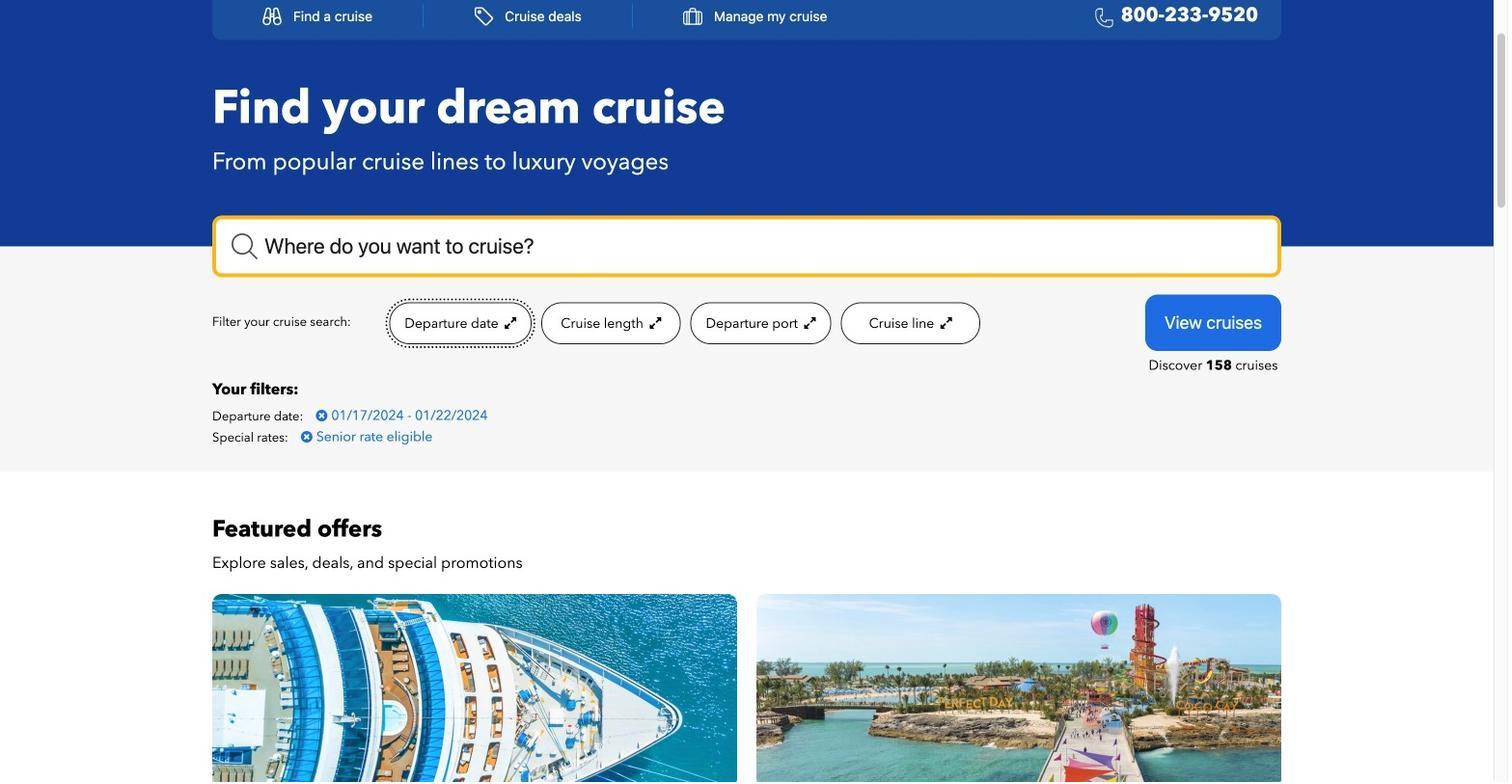 Task type: describe. For each thing, give the bounding box(es) containing it.
travel menu navigation
[[212, 0, 1281, 40]]

open the trip length cruise search filter menu image
[[647, 316, 661, 330]]

cheap cruises image
[[757, 594, 1281, 783]]



Task type: vqa. For each thing, say whether or not it's contained in the screenshot.
SENIOR RATE ELIGIBLE HAS BEEN SELECTED FOR YOUR CRUISE SEARCH FILTER. REMOVE SENIOR RATE ELIGIBLE FROM YOUR CRUISE SEARCH FILTER. image
yes



Task type: locate. For each thing, give the bounding box(es) containing it.
open the cruiseline cruise search filter menu image
[[938, 316, 952, 330]]

Where do you want to cruise? text field
[[212, 216, 1281, 278]]

01/17/2024 - 01/22/2024 has been selected for your cruise search filter. remove 01/17/2024 - 01/22/2024 from your cruise search filter. image
[[316, 409, 327, 422]]

None field
[[212, 216, 1281, 278]]

open the departure port cruise search filter menu image
[[801, 316, 816, 330]]

senior rate eligible has been selected for your cruise search filter. remove senior rate eligible from your cruise search filter. image
[[301, 430, 312, 444]]

cruise sale image
[[212, 594, 737, 783]]

open the departure date cruise search filter menu image
[[502, 316, 516, 330]]



